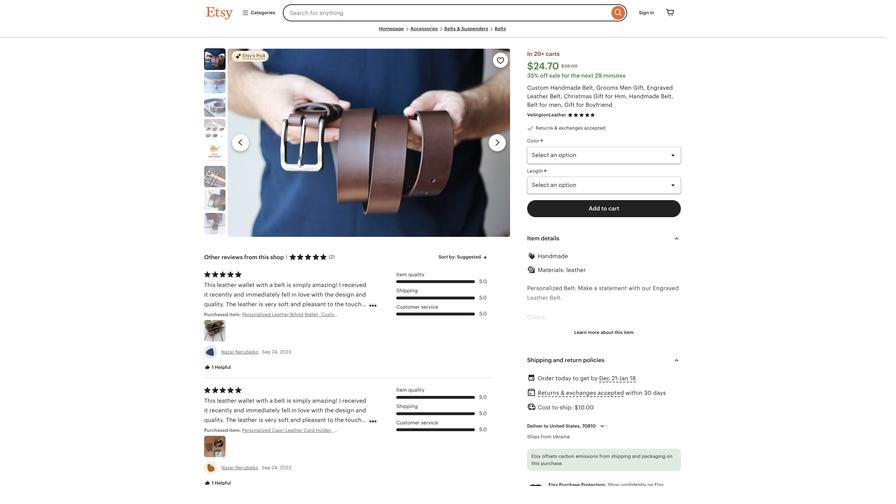 Task type: describe. For each thing, give the bounding box(es) containing it.
item details button
[[521, 230, 688, 247]]

returns for returns & exchanges accepted
[[536, 125, 554, 131]]

none search field inside banner
[[283, 4, 628, 21]]

day,
[[571, 391, 583, 398]]

shipping
[[612, 454, 632, 459]]

for left the
[[562, 72, 570, 79]]

for up velingtonleather
[[540, 102, 548, 108]]

3 - from the top
[[528, 362, 530, 369]]

leather inside personalized belt: make a statement with our engraved leather belt.
[[528, 295, 549, 301]]

18
[[631, 375, 636, 382]]

2 nazar nerubaiko link from the top
[[221, 465, 259, 470]]

today
[[556, 375, 572, 382]]

men,
[[549, 102, 563, 108]]

carts
[[546, 51, 560, 57]]

1 horizontal spatial custom handmade belt grooms men gift engraved leather belt image 1 image
[[228, 49, 511, 237]]

0 horizontal spatial from
[[244, 254, 258, 260]]

- inside colors: - cognac
[[528, 324, 530, 330]]

pick
[[257, 53, 266, 59]]

velingtonleather link
[[528, 112, 567, 118]]

etsy offsets carbon emissions from shipping and packaging on this purchase.
[[532, 454, 673, 466]]

etsy's pick
[[243, 53, 266, 59]]

1.57
[[547, 430, 558, 437]]

gift,
[[634, 84, 646, 91]]

homepage link
[[379, 26, 404, 31]]

to for cart
[[602, 205, 608, 212]]

34
[[528, 459, 535, 466]]

engraved inside custom handmade belt, grooms men gift, engraved leather belt, christmas gift for him, handmade belt, belt for men, gift for boyfriend
[[647, 84, 674, 91]]

leather
[[567, 267, 586, 273]]

item details
[[528, 235, 560, 242]]

men
[[620, 84, 632, 91]]

service for 2nd nazar nerubaiko "link" from the bottom
[[421, 304, 439, 310]]

1 for 1st nazar nerubaiko "link" from the bottom
[[212, 480, 214, 486]]

cost to ship: $ 10.00
[[538, 404, 594, 411]]

banner containing categories
[[194, 0, 692, 26]]

nazar for 1st nazar nerubaiko "link" from the bottom
[[221, 465, 234, 470]]

10.00
[[579, 404, 594, 411]]

suggested
[[457, 254, 481, 260]]

item: for view details of this review photo by nazar nerubaiko corresponding to 2nd nazar nerubaiko "link" from the bottom
[[229, 312, 241, 317]]

customer for 1st nazar nerubaiko "link" from the bottom
[[397, 420, 420, 425]]

deliver to united states, 70810 button
[[522, 419, 612, 434]]

engraved inside personalized belt: make a statement with our engraved leather belt.
[[653, 285, 680, 292]]

2 men, from the left
[[606, 382, 620, 388]]

this inside etsy offsets carbon emissions from shipping and packaging on this purchase.
[[532, 461, 540, 466]]

1 helpful for 1st nazar nerubaiko "link" from the bottom
[[211, 480, 231, 486]]

belts for belts & suspenders
[[445, 26, 456, 31]]

shipping and return policies
[[528, 357, 605, 364]]

cost
[[538, 404, 551, 411]]

cognac
[[531, 324, 553, 330]]

personalized
[[528, 285, 563, 292]]

sign in
[[640, 10, 655, 15]]

item quality for 2nd nazar nerubaiko "link" from the bottom
[[397, 271, 425, 277]]

quality for 1st nazar nerubaiko "link" from the bottom
[[409, 387, 425, 393]]

ukraine
[[553, 434, 570, 439]]

add to cart
[[589, 205, 620, 212]]

item
[[624, 330, 634, 335]]

36
[[528, 469, 535, 476]]

accessories
[[411, 26, 438, 31]]

from inside etsy offsets carbon emissions from shipping and packaging on this purchase.
[[600, 454, 611, 459]]

carbon
[[559, 454, 575, 459]]

categories
[[251, 10, 275, 15]]

etsy's
[[243, 53, 255, 59]]

other reviews from this shop
[[204, 254, 284, 260]]

more
[[588, 330, 600, 335]]

emissions
[[576, 454, 599, 459]]

1 horizontal spatial gift
[[594, 93, 604, 100]]

$
[[575, 404, 579, 411]]

ships from ukraine
[[528, 434, 570, 439]]

(96
[[556, 478, 565, 485]]

nazar for 2nd nazar nerubaiko "link" from the bottom
[[221, 349, 234, 355]]

2023 for 1st nazar nerubaiko "link" from the bottom
[[280, 465, 292, 470]]

about
[[601, 330, 614, 335]]

exchanges for returns & exchanges accepted within 30 days
[[567, 390, 597, 396]]

2023 for 2nd nazar nerubaiko "link" from the bottom
[[280, 349, 292, 355]]

item: for view details of this review photo by nazar nerubaiko corresponding to 1st nazar nerubaiko "link" from the bottom
[[229, 427, 241, 433]]

and inside etsy offsets carbon emissions from shipping and packaging on this purchase.
[[633, 454, 641, 459]]

returns & exchanges accepted within 30 days
[[538, 390, 667, 396]]

custom handmade belt, grooms men gift, engraved leather belt, christmas gift for him, handmade belt, belt for men, gift for boyfriend
[[528, 84, 674, 108]]

sep for 1st nazar nerubaiko "link" from the bottom
[[262, 465, 271, 470]]

make
[[579, 285, 593, 292]]

& for returns & exchanges accepted
[[555, 125, 558, 131]]

dec 21-jan 18 button
[[600, 373, 636, 384]]

24, for 1st nazar nerubaiko "link" from the bottom
[[272, 465, 279, 470]]

1 helpful for 2nd nazar nerubaiko "link" from the bottom
[[211, 365, 231, 370]]

him,
[[615, 93, 628, 100]]

shop
[[271, 254, 284, 260]]

0 horizontal spatial belt,
[[550, 93, 563, 100]]

custom handmade belt grooms men gift engraved leather belt image 4 image
[[204, 119, 226, 140]]

accepted for returns & exchanges accepted
[[585, 125, 606, 131]]

24, for 2nd nazar nerubaiko "link" from the bottom
[[272, 349, 279, 355]]

sign in button
[[634, 6, 660, 19]]

offsets
[[543, 454, 558, 459]]

quality for 2nd nazar nerubaiko "link" from the bottom
[[409, 271, 425, 277]]

details
[[542, 235, 560, 242]]

boyfriend
[[586, 102, 613, 108]]

21-
[[612, 375, 620, 382]]

& for belts & suspenders
[[457, 26, 461, 31]]

30
[[645, 390, 652, 396]]

learn more about this item button
[[569, 326, 640, 339]]

custom handmade belt grooms men gift engraved leather belt image 2 image
[[204, 72, 226, 93]]

2 - from the top
[[528, 353, 530, 359]]

shipping inside dropdown button
[[528, 357, 552, 364]]

the
[[571, 72, 581, 79]]

32
[[528, 449, 535, 456]]

deliver to united states, 70810
[[528, 423, 596, 429]]

jan
[[620, 375, 629, 382]]

1 vertical spatial handmade
[[630, 93, 660, 100]]

belts link
[[495, 26, 506, 31]]

dec
[[600, 375, 611, 382]]

reviews
[[222, 254, 243, 260]]

within
[[626, 390, 643, 396]]

days
[[654, 390, 667, 396]]

(2)
[[329, 254, 335, 259]]

available
[[528, 440, 553, 447]]

belt.
[[550, 295, 563, 301]]

1 for 2nd nazar nerubaiko "link" from the bottom
[[212, 365, 214, 370]]

1 men, from the left
[[577, 382, 591, 388]]

item quality for 1st nazar nerubaiko "link" from the bottom
[[397, 387, 425, 393]]

1 vertical spatial from
[[541, 434, 552, 439]]

inches right 38
[[536, 478, 555, 485]]

2 horizontal spatial belt,
[[662, 93, 674, 100]]

purchased item: for 2nd nazar nerubaiko "link" from the bottom
[[204, 312, 242, 317]]

shipping and return policies button
[[521, 352, 688, 369]]

valentine's/thanks
[[621, 382, 673, 388]]

width:
[[528, 430, 546, 437]]

to for ship:
[[553, 404, 558, 411]]

$38.00
[[562, 63, 578, 69]]

belts for belts link
[[495, 26, 506, 31]]

(91
[[556, 469, 564, 476]]

belt inside custom handmade belt, grooms men gift, engraved leather belt, christmas gift for him, handmade belt, belt for men, gift for boyfriend
[[528, 102, 538, 108]]

packaging
[[643, 454, 666, 459]]

cm).
[[586, 430, 598, 437]]

in 20+ carts
[[528, 51, 560, 57]]

sep for 2nd nazar nerubaiko "link" from the bottom
[[262, 349, 271, 355]]

sale
[[550, 72, 561, 79]]

35% off sale for the next 29 minutes
[[528, 72, 626, 79]]

service for 1st nazar nerubaiko "link" from the bottom
[[421, 420, 439, 425]]

grooms inside ideal for: grooms men, best men, valentine's/thanks giving/father's day, new year, christmas, and birthdays.
[[554, 382, 576, 388]]

inches down states,
[[559, 430, 577, 437]]

belt specifications: width: 1.57 inches (4 cm). available sizes: 32 inches (81 centimeters) 34 inches (86 centimeters) 36 inches (91 centimeters) 38 inches (96 centimeters)
[[528, 420, 602, 485]]

belt:
[[564, 285, 577, 292]]



Task type: vqa. For each thing, say whether or not it's contained in the screenshot.
the bottom the for
no



Task type: locate. For each thing, give the bounding box(es) containing it.
1 vertical spatial gift
[[565, 102, 575, 108]]

purchase.
[[541, 461, 564, 466]]

1 vertical spatial helpful
[[215, 480, 231, 486]]

0 vertical spatial sep
[[262, 349, 271, 355]]

1 vertical spatial nerubaiko
[[236, 465, 259, 470]]

None search field
[[283, 4, 628, 21]]

& for returns & exchanges accepted within 30 days
[[561, 390, 565, 396]]

- down colors:
[[528, 324, 530, 330]]

1 vertical spatial item:
[[229, 427, 241, 433]]

0 vertical spatial 2023
[[280, 349, 292, 355]]

shipping for 2nd nazar nerubaiko "link" from the bottom
[[397, 288, 418, 293]]

2 nerubaiko from the top
[[236, 465, 259, 470]]

belts down search for anything text box
[[445, 26, 456, 31]]

new
[[585, 391, 597, 398]]

nerubaiko for 1st nazar nerubaiko "link" from the bottom
[[236, 465, 259, 470]]

2 horizontal spatial &
[[561, 390, 565, 396]]

purchased item:
[[204, 312, 242, 317], [204, 427, 242, 433]]

this inside learn more about this item 'dropdown button'
[[615, 330, 623, 335]]

handmade
[[551, 84, 581, 91], [630, 93, 660, 100], [538, 253, 569, 259]]

5.0
[[480, 279, 487, 284], [480, 295, 487, 300], [480, 311, 487, 317], [480, 394, 487, 400], [480, 410, 487, 416], [480, 427, 487, 432]]

specifications:
[[540, 420, 581, 427]]

0 vertical spatial belt
[[528, 102, 538, 108]]

gift
[[594, 93, 604, 100], [565, 102, 575, 108]]

Search for anything text field
[[283, 4, 610, 21]]

this left "item"
[[615, 330, 623, 335]]

1 vertical spatial 1 helpful
[[211, 480, 231, 486]]

returns for returns & exchanges accepted within 30 days
[[538, 390, 560, 396]]

to left get
[[573, 375, 579, 382]]

learn
[[575, 330, 587, 335]]

0 vertical spatial service
[[421, 304, 439, 310]]

-
[[528, 324, 530, 330], [528, 353, 530, 359], [528, 362, 530, 369]]

0 vertical spatial 24,
[[272, 349, 279, 355]]

belt up velingtonleather
[[528, 102, 538, 108]]

to inside dropdown button
[[544, 423, 549, 429]]

1 vertical spatial returns
[[538, 390, 560, 396]]

0 vertical spatial 1 helpful button
[[199, 361, 236, 374]]

0 vertical spatial item quality
[[397, 271, 425, 277]]

this down etsy
[[532, 461, 540, 466]]

next
[[582, 72, 594, 79]]

gift up boyfriend
[[594, 93, 604, 100]]

shipping for 1st nazar nerubaiko "link" from the bottom
[[397, 403, 418, 409]]

menu bar
[[207, 26, 679, 38]]

color
[[528, 138, 541, 144]]

2 vertical spatial item
[[397, 387, 407, 393]]

1 vertical spatial view details of this review photo by nazar nerubaiko image
[[204, 436, 226, 457]]

for down "christmas"
[[577, 102, 585, 108]]

0 vertical spatial item:
[[229, 312, 241, 317]]

1 vertical spatial nazar nerubaiko sep 24, 2023
[[221, 465, 292, 470]]

1 vertical spatial item quality
[[397, 387, 425, 393]]

quality
[[409, 271, 425, 277], [409, 387, 425, 393]]

0 vertical spatial returns
[[536, 125, 554, 131]]

item for 1st nazar nerubaiko "link" from the bottom
[[397, 387, 407, 393]]

with
[[629, 285, 641, 292]]

1 sep from the top
[[262, 349, 271, 355]]

exchanges for returns & exchanges accepted
[[559, 125, 584, 131]]

38
[[528, 478, 535, 485]]

4 5.0 from the top
[[480, 394, 487, 400]]

0 vertical spatial handmade
[[551, 84, 581, 91]]

0 vertical spatial helpful
[[215, 365, 231, 370]]

view details of this review photo by nazar nerubaiko image for 2nd nazar nerubaiko "link" from the bottom
[[204, 320, 226, 341]]

view details of this review photo by nazar nerubaiko image
[[204, 320, 226, 341], [204, 436, 226, 457]]

this left shop
[[259, 254, 269, 260]]

2 purchased from the top
[[204, 427, 228, 433]]

to up 1.57
[[544, 423, 549, 429]]

engraved right our
[[653, 285, 680, 292]]

1 vertical spatial 2023
[[280, 465, 292, 470]]

to left cart
[[602, 205, 608, 212]]

accepted for returns & exchanges accepted within 30 days
[[598, 390, 624, 396]]

2 vertical spatial -
[[528, 362, 530, 369]]

1 1 helpful from the top
[[211, 365, 231, 370]]

2 sep from the top
[[262, 465, 271, 470]]

1 vertical spatial purchased
[[204, 427, 228, 433]]

1 horizontal spatial grooms
[[597, 84, 619, 91]]

1 vertical spatial service
[[421, 420, 439, 425]]

1 purchased from the top
[[204, 312, 228, 317]]

custom handmade belt grooms men gift engraved leather belt image 5 image
[[204, 142, 226, 164]]

2 helpful from the top
[[215, 480, 231, 486]]

homepage
[[379, 26, 404, 31]]

accessories link
[[411, 26, 438, 31]]

1 1 from the top
[[212, 365, 214, 370]]

nerubaiko
[[236, 349, 259, 355], [236, 465, 259, 470]]

0 vertical spatial purchased item:
[[204, 312, 242, 317]]

length
[[528, 168, 545, 174]]

2 item quality from the top
[[397, 387, 425, 393]]

(86
[[556, 459, 565, 466]]

leather
[[528, 93, 549, 100], [528, 295, 549, 301]]

0 vertical spatial 1 helpful
[[211, 365, 231, 370]]

2 belt from the top
[[528, 420, 538, 427]]

2 view details of this review photo by nazar nerubaiko image from the top
[[204, 436, 226, 457]]

1 view details of this review photo by nazar nerubaiko image from the top
[[204, 320, 226, 341]]

1 horizontal spatial and
[[633, 454, 641, 459]]

united
[[550, 423, 565, 429]]

by
[[591, 375, 598, 382]]

1 horizontal spatial &
[[555, 125, 558, 131]]

1 vertical spatial customer service
[[397, 420, 439, 425]]

helpful
[[215, 365, 231, 370], [215, 480, 231, 486]]

nazar nerubaiko sep 24, 2023 for 2nd nazar nerubaiko "link" from the bottom
[[221, 349, 292, 355]]

2 purchased item: from the top
[[204, 427, 242, 433]]

sign
[[640, 10, 650, 15]]

0 vertical spatial gift
[[594, 93, 604, 100]]

item for 2nd nazar nerubaiko "link" from the bottom
[[397, 271, 407, 277]]

item:
[[229, 312, 241, 317], [229, 427, 241, 433]]

1 belt from the top
[[528, 102, 538, 108]]

1 1 helpful button from the top
[[199, 361, 236, 374]]

categories button
[[237, 6, 281, 19]]

nazar nerubaiko sep 24, 2023
[[221, 349, 292, 355], [221, 465, 292, 470]]

2 customer service from the top
[[397, 420, 439, 425]]

from right reviews
[[244, 254, 258, 260]]

christmas
[[564, 93, 592, 100]]

2 customer from the top
[[397, 420, 420, 425]]

inches down the purchase.
[[536, 469, 555, 476]]

handmade up "christmas"
[[551, 84, 581, 91]]

1 belts from the left
[[445, 26, 456, 31]]

handmade down the gift,
[[630, 93, 660, 100]]

ships
[[528, 434, 540, 439]]

policies
[[584, 357, 605, 364]]

returns down the velingtonleather link
[[536, 125, 554, 131]]

and right shipping
[[633, 454, 641, 459]]

0 vertical spatial shipping
[[397, 288, 418, 293]]

and left return
[[554, 357, 564, 364]]

1 horizontal spatial belts
[[495, 26, 506, 31]]

view details of this review photo by nazar nerubaiko image for 1st nazar nerubaiko "link" from the bottom
[[204, 436, 226, 457]]

0 vertical spatial nerubaiko
[[236, 349, 259, 355]]

handmade up materials:
[[538, 253, 569, 259]]

1 vertical spatial quality
[[409, 387, 425, 393]]

purchased for 2nd nazar nerubaiko "link" from the bottom
[[204, 312, 228, 317]]

1 customer from the top
[[397, 304, 420, 310]]

purchased
[[204, 312, 228, 317], [204, 427, 228, 433]]

0 horizontal spatial men,
[[577, 382, 591, 388]]

0 horizontal spatial custom handmade belt grooms men gift engraved leather belt image 1 image
[[205, 49, 225, 69]]

for left him,
[[606, 93, 614, 100]]

1 vertical spatial 24,
[[272, 465, 279, 470]]

(4
[[579, 430, 584, 437]]

black
[[531, 362, 546, 369]]

leather down custom
[[528, 93, 549, 100]]

2 service from the top
[[421, 420, 439, 425]]

accepted down boyfriend
[[585, 125, 606, 131]]

1 vertical spatial belt
[[528, 420, 538, 427]]

0 vertical spatial exchanges
[[559, 125, 584, 131]]

1 vertical spatial customer
[[397, 420, 420, 425]]

2 1 from the top
[[212, 480, 214, 486]]

returns down the for:
[[538, 390, 560, 396]]

1 helpful button for 2nd nazar nerubaiko "link" from the bottom
[[199, 361, 236, 374]]

service
[[421, 304, 439, 310], [421, 420, 439, 425]]

custom handmade belt grooms men gift engraved leather belt image 6 image
[[204, 166, 226, 187]]

and down valentine's/thanks
[[645, 391, 655, 398]]

2 24, from the top
[[272, 465, 279, 470]]

1 helpful
[[211, 365, 231, 370], [211, 480, 231, 486]]

a
[[595, 285, 598, 292]]

from left shipping
[[600, 454, 611, 459]]

0 vertical spatial and
[[554, 357, 564, 364]]

grooms up day,
[[554, 382, 576, 388]]

men, up year,
[[606, 382, 620, 388]]

24,
[[272, 349, 279, 355], [272, 465, 279, 470]]

1 5.0 from the top
[[480, 279, 487, 284]]

0 vertical spatial item
[[528, 235, 540, 242]]

& left day,
[[561, 390, 565, 396]]

$24.70 $38.00
[[528, 61, 578, 72]]

engraved right the gift,
[[647, 84, 674, 91]]

2 vertical spatial handmade
[[538, 253, 569, 259]]

this for item
[[615, 330, 623, 335]]

best
[[593, 382, 605, 388]]

and
[[554, 357, 564, 364], [645, 391, 655, 398], [633, 454, 641, 459]]

this for shop
[[259, 254, 269, 260]]

0 vertical spatial leather
[[528, 93, 549, 100]]

1 vertical spatial this
[[615, 330, 623, 335]]

1 item: from the top
[[229, 312, 241, 317]]

and inside dropdown button
[[554, 357, 564, 364]]

1 24, from the top
[[272, 349, 279, 355]]

for:
[[543, 382, 552, 388]]

helpful for 1st nazar nerubaiko "link" from the bottom
[[215, 480, 231, 486]]

customer for 2nd nazar nerubaiko "link" from the bottom
[[397, 304, 420, 310]]

0 vertical spatial purchased
[[204, 312, 228, 317]]

2 item: from the top
[[229, 427, 241, 433]]

1 vertical spatial accepted
[[598, 390, 624, 396]]

0 vertical spatial 1
[[212, 365, 214, 370]]

item quality
[[397, 271, 425, 277], [397, 387, 425, 393]]

exchanges down get
[[567, 390, 597, 396]]

1 service from the top
[[421, 304, 439, 310]]

2 nazar from the top
[[221, 465, 234, 470]]

purchased item: for 1st nazar nerubaiko "link" from the bottom
[[204, 427, 242, 433]]

men, up new
[[577, 382, 591, 388]]

6 5.0 from the top
[[480, 427, 487, 432]]

1 vertical spatial sep
[[262, 465, 271, 470]]

customer service
[[397, 304, 439, 310], [397, 420, 439, 425]]

engraved
[[647, 84, 674, 91], [653, 285, 680, 292]]

1 vertical spatial 1 helpful button
[[199, 477, 236, 486]]

2 vertical spatial shipping
[[397, 403, 418, 409]]

customer service for 2nd nazar nerubaiko "link" from the bottom
[[397, 304, 439, 310]]

1 item quality from the top
[[397, 271, 425, 277]]

purchased for 1st nazar nerubaiko "link" from the bottom
[[204, 427, 228, 433]]

0 vertical spatial -
[[528, 324, 530, 330]]

accepted
[[585, 125, 606, 131], [598, 390, 624, 396]]

custom handmade belt grooms men gift engraved leather belt image 1 image
[[228, 49, 511, 237], [205, 49, 225, 69]]

1 vertical spatial nazar nerubaiko link
[[221, 465, 259, 470]]

1 quality from the top
[[409, 271, 425, 277]]

to right cost
[[553, 404, 558, 411]]

birthdays.
[[528, 401, 555, 408]]

2 horizontal spatial this
[[615, 330, 623, 335]]

from up available
[[541, 434, 552, 439]]

grooms inside custom handmade belt, grooms men gift, engraved leather belt, christmas gift for him, handmade belt, belt for men, gift for boyfriend
[[597, 84, 619, 91]]

1 vertical spatial item
[[397, 271, 407, 277]]

1 horizontal spatial from
[[541, 434, 552, 439]]

belt up the width:
[[528, 420, 538, 427]]

to inside button
[[602, 205, 608, 212]]

0 horizontal spatial gift
[[565, 102, 575, 108]]

1 purchased item: from the top
[[204, 312, 242, 317]]

1 vertical spatial -
[[528, 353, 530, 359]]

1 vertical spatial shipping
[[528, 357, 552, 364]]

2 vertical spatial &
[[561, 390, 565, 396]]

return
[[565, 357, 582, 364]]

2 vertical spatial and
[[633, 454, 641, 459]]

giving/father's
[[528, 391, 570, 398]]

add to cart button
[[528, 200, 681, 217]]

minutes
[[604, 72, 626, 79]]

colors:
[[528, 314, 548, 321]]

1 vertical spatial leather
[[528, 295, 549, 301]]

$24.70
[[528, 61, 560, 72]]

1 vertical spatial grooms
[[554, 382, 576, 388]]

1 horizontal spatial belt,
[[583, 84, 595, 91]]

0 horizontal spatial this
[[259, 254, 269, 260]]

29
[[595, 72, 602, 79]]

1 vertical spatial nazar
[[221, 465, 234, 470]]

customer service for 1st nazar nerubaiko "link" from the bottom
[[397, 420, 439, 425]]

sort
[[439, 254, 448, 260]]

from
[[244, 254, 258, 260], [541, 434, 552, 439], [600, 454, 611, 459]]

and inside ideal for: grooms men, best men, valentine's/thanks giving/father's day, new year, christmas, and birthdays.
[[645, 391, 655, 398]]

0 vertical spatial customer
[[397, 304, 420, 310]]

0 vertical spatial nazar
[[221, 349, 234, 355]]

1 leather from the top
[[528, 93, 549, 100]]

& left "suspenders" in the right of the page
[[457, 26, 461, 31]]

helpful for 2nd nazar nerubaiko "link" from the bottom
[[215, 365, 231, 370]]

0 horizontal spatial belts
[[445, 26, 456, 31]]

this
[[259, 254, 269, 260], [615, 330, 623, 335], [532, 461, 540, 466]]

leather inside custom handmade belt, grooms men gift, engraved leather belt, christmas gift for him, handmade belt, belt for men, gift for boyfriend
[[528, 93, 549, 100]]

2 1 helpful from the top
[[211, 480, 231, 486]]

1 2023 from the top
[[280, 349, 292, 355]]

35%
[[528, 72, 539, 79]]

1 vertical spatial 1
[[212, 480, 214, 486]]

returns & exchanges accepted
[[536, 125, 606, 131]]

2023
[[280, 349, 292, 355], [280, 465, 292, 470]]

1 helpful button for 1st nazar nerubaiko "link" from the bottom
[[199, 477, 236, 486]]

1 - from the top
[[528, 324, 530, 330]]

0 vertical spatial accepted
[[585, 125, 606, 131]]

1 vertical spatial purchased item:
[[204, 427, 242, 433]]

2 2023 from the top
[[280, 465, 292, 470]]

0 vertical spatial grooms
[[597, 84, 619, 91]]

- left red
[[528, 353, 530, 359]]

0 horizontal spatial grooms
[[554, 382, 576, 388]]

2 belts from the left
[[495, 26, 506, 31]]

1 customer service from the top
[[397, 304, 439, 310]]

colors: - cognac
[[528, 314, 553, 330]]

nerubaiko for 2nd nazar nerubaiko "link" from the bottom
[[236, 349, 259, 355]]

& inside menu bar
[[457, 26, 461, 31]]

sizes:
[[554, 440, 571, 447]]

1 nerubaiko from the top
[[236, 349, 259, 355]]

2 horizontal spatial and
[[645, 391, 655, 398]]

belt inside belt specifications: width: 1.57 inches (4 cm). available sizes: 32 inches (81 centimeters) 34 inches (86 centimeters) 36 inches (91 centimeters) 38 inches (96 centimeters)
[[528, 420, 538, 427]]

1 helpful from the top
[[215, 365, 231, 370]]

item inside dropdown button
[[528, 235, 540, 242]]

0 vertical spatial engraved
[[647, 84, 674, 91]]

2 nazar nerubaiko sep 24, 2023 from the top
[[221, 465, 292, 470]]

inches down offsets
[[536, 459, 555, 466]]

0 vertical spatial nazar nerubaiko link
[[221, 349, 259, 355]]

0 horizontal spatial and
[[554, 357, 564, 364]]

2 5.0 from the top
[[480, 295, 487, 300]]

to for united
[[544, 423, 549, 429]]

grooms down minutes
[[597, 84, 619, 91]]

gift down "christmas"
[[565, 102, 575, 108]]

nazar nerubaiko sep 24, 2023 for 1st nazar nerubaiko "link" from the bottom
[[221, 465, 292, 470]]

materials:
[[538, 267, 565, 273]]

2 leather from the top
[[528, 295, 549, 301]]

centimeters)
[[565, 449, 601, 456], [567, 459, 602, 466], [566, 469, 601, 476], [567, 478, 602, 485]]

1 horizontal spatial this
[[532, 461, 540, 466]]

0 vertical spatial customer service
[[397, 304, 439, 310]]

2 horizontal spatial from
[[600, 454, 611, 459]]

1 vertical spatial engraved
[[653, 285, 680, 292]]

add
[[589, 205, 601, 212]]

2 vertical spatial from
[[600, 454, 611, 459]]

0 vertical spatial quality
[[409, 271, 425, 277]]

order
[[538, 375, 555, 382]]

inches down available
[[536, 449, 554, 456]]

1 nazar from the top
[[221, 349, 234, 355]]

3 5.0 from the top
[[480, 311, 487, 317]]

1 vertical spatial and
[[645, 391, 655, 398]]

0 vertical spatial view details of this review photo by nazar nerubaiko image
[[204, 320, 226, 341]]

1 horizontal spatial men,
[[606, 382, 620, 388]]

deliver
[[528, 423, 543, 429]]

accepted down best
[[598, 390, 624, 396]]

nazar nerubaiko link
[[221, 349, 259, 355], [221, 465, 259, 470]]

0 vertical spatial nazar nerubaiko sep 24, 2023
[[221, 349, 292, 355]]

custom handmade belt grooms men gift engraved leather belt image 7 image
[[204, 189, 226, 211]]

custom handmade belt grooms men gift engraved leather belt image 8 image
[[204, 213, 226, 234]]

exchanges down the velingtonleather link
[[559, 125, 584, 131]]

belts right "suspenders" in the right of the page
[[495, 26, 506, 31]]

0 vertical spatial &
[[457, 26, 461, 31]]

custom handmade belt grooms men gift engraved leather belt image 3 image
[[204, 95, 226, 117]]

5 5.0 from the top
[[480, 410, 487, 416]]

1 nazar nerubaiko sep 24, 2023 from the top
[[221, 349, 292, 355]]

2 quality from the top
[[409, 387, 425, 393]]

& down velingtonleather
[[555, 125, 558, 131]]

1 nazar nerubaiko link from the top
[[221, 349, 259, 355]]

banner
[[194, 0, 692, 26]]

leather down personalized
[[528, 295, 549, 301]]

0 vertical spatial from
[[244, 254, 258, 260]]

christmas,
[[613, 391, 643, 398]]

other
[[204, 254, 220, 260]]

year,
[[599, 391, 612, 398]]

2 1 helpful button from the top
[[199, 477, 236, 486]]

in
[[651, 10, 655, 15]]

- left black on the bottom
[[528, 362, 530, 369]]

menu bar containing homepage
[[207, 26, 679, 38]]

personalized belt: make a statement with our engraved leather belt.
[[528, 285, 680, 301]]



